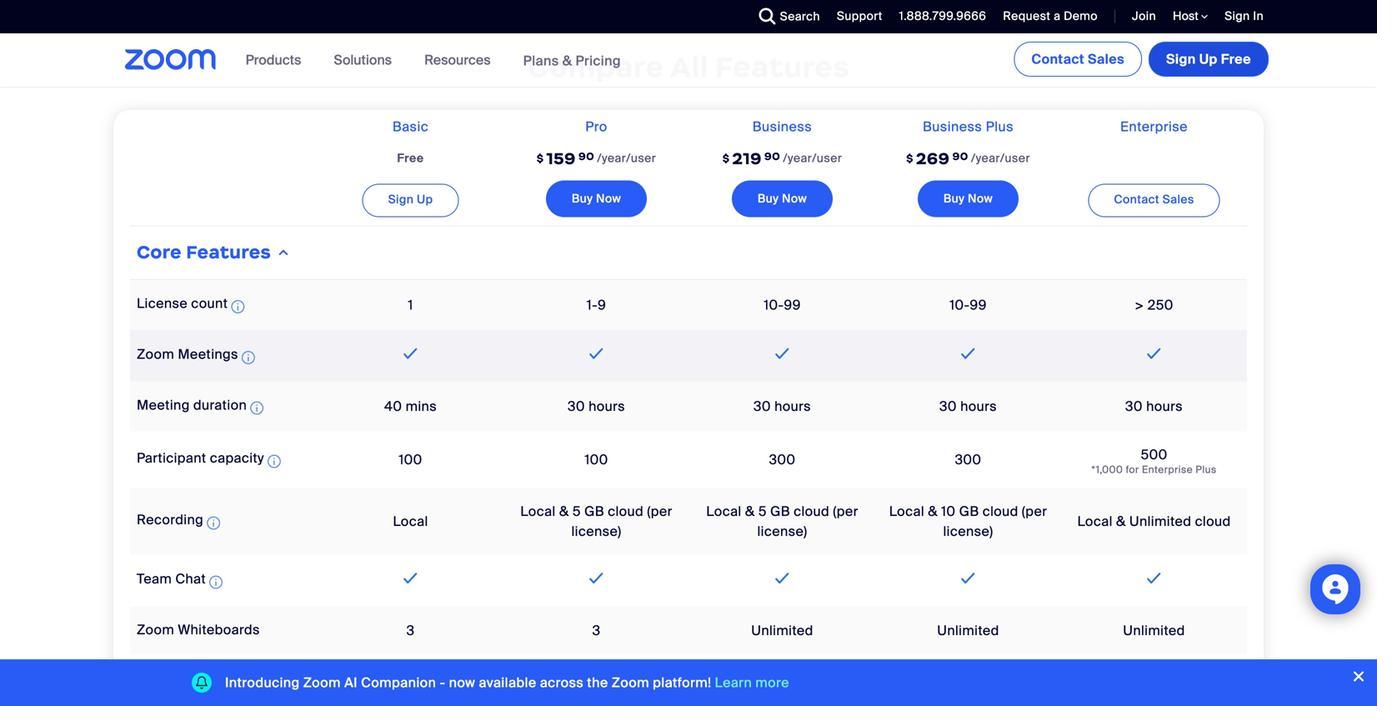 Task type: vqa. For each thing, say whether or not it's contained in the screenshot.


Task type: describe. For each thing, give the bounding box(es) containing it.
ai
[[344, 674, 358, 692]]

sign for sign in
[[1225, 8, 1250, 24]]

local inside the local & 10 gb cloud (per license)
[[889, 503, 925, 520]]

1 apps from the left
[[648, 670, 680, 688]]

in
[[1253, 8, 1264, 24]]

zoom whiteboards
[[137, 621, 260, 639]]

plans & pricing
[[523, 52, 621, 69]]

500
[[1141, 446, 1168, 464]]

search
[[780, 9, 820, 24]]

join
[[1132, 8, 1157, 24]]

1 3 from the left
[[407, 622, 415, 639]]

participant capacity application
[[137, 450, 284, 472]]

plans
[[523, 52, 559, 69]]

3 hours from the left
[[961, 398, 997, 415]]

contact sales link inside meetings navigation
[[1014, 42, 1142, 77]]

2 gb from the left
[[771, 503, 790, 520]]

participant capacity
[[137, 450, 264, 467]]

compare all features
[[528, 49, 850, 85]]

local & 10 gb cloud (per license)
[[889, 503, 1048, 540]]

companion
[[361, 674, 436, 692]]

1 horizontal spatial for
[[711, 690, 728, 706]]

join link left host
[[1120, 0, 1161, 33]]

2 300 from the left
[[955, 451, 982, 469]]

zoom left platform! at the bottom of page
[[607, 670, 645, 688]]

across
[[540, 674, 584, 692]]

-
[[440, 674, 446, 692]]

1 300 from the left
[[769, 451, 796, 469]]

contact inside core features application
[[1114, 192, 1160, 207]]

now
[[449, 674, 476, 692]]

zoom up the essential
[[137, 621, 174, 639]]

team
[[137, 571, 172, 588]]

90 for 269
[[953, 150, 969, 163]]

the
[[587, 674, 608, 692]]

resources
[[425, 51, 491, 69]]

cloud inside the local & 10 gb cloud (per license)
[[983, 503, 1019, 520]]

> 250
[[1135, 296, 1174, 314]]

plus inside 500 *1,000 for enterprise plus
[[1196, 463, 1217, 476]]

essential apps
[[137, 669, 233, 687]]

meeting duration image
[[250, 398, 264, 418]]

request a demo
[[1003, 8, 1098, 24]]

support
[[837, 8, 883, 24]]

zoom inside application
[[137, 346, 174, 363]]

sign up link
[[362, 184, 459, 217]]

products
[[246, 51, 301, 69]]

1 horizontal spatial 1
[[546, 690, 551, 706]]

request
[[1003, 8, 1051, 24]]

host
[[1173, 8, 1202, 24]]

license
[[137, 295, 188, 312]]

90 for 159
[[579, 150, 595, 163]]

mins
[[406, 398, 437, 415]]

500 *1,000 for enterprise plus
[[1092, 446, 1217, 476]]

now for 269
[[968, 191, 993, 206]]

business for business
[[753, 118, 812, 135]]

buy now link for 219
[[732, 181, 833, 217]]

zoom right the
[[612, 674, 650, 692]]

9
[[598, 296, 606, 314]]

$ 269 90 /year/user
[[906, 149, 1031, 169]]

1-9
[[587, 296, 606, 314]]

up for sign up
[[417, 192, 433, 207]]

buy now for 159
[[572, 191, 621, 206]]

1 hours from the left
[[589, 398, 625, 415]]

gb inside the local & 10 gb cloud (per license)
[[959, 503, 979, 520]]

meetings
[[178, 346, 238, 363]]

zoom logo image
[[125, 49, 216, 70]]

250
[[1148, 296, 1174, 314]]

sign up
[[388, 192, 433, 207]]

join link up meetings navigation
[[1132, 8, 1157, 24]]

free inside button
[[1221, 50, 1252, 68]]

buy for 269
[[944, 191, 965, 206]]

2 free premium zoom apps for 1 year (terms apply) from the left
[[699, 670, 866, 706]]

40 mins
[[384, 398, 437, 415]]

0 vertical spatial features
[[716, 49, 850, 85]]

search button
[[747, 0, 825, 33]]

1 (terms from the left
[[586, 690, 627, 706]]

$ 219 90 /year/user
[[723, 149, 842, 169]]

business for business plus
[[923, 118, 983, 135]]

10
[[942, 503, 956, 520]]

$ 159 90 /year/user
[[537, 149, 656, 169]]

platform!
[[653, 674, 712, 692]]

1 99 from the left
[[784, 296, 801, 314]]

zoom left ai
[[303, 674, 341, 692]]

1.888.799.9666
[[899, 8, 987, 24]]

zoom meetings
[[137, 346, 238, 363]]

basic
[[393, 118, 429, 135]]

license count image
[[231, 297, 245, 317]]

business plus
[[923, 118, 1014, 135]]

pro
[[586, 118, 608, 135]]

solutions
[[334, 51, 392, 69]]

buy for 159
[[572, 191, 593, 206]]

1 30 from the left
[[568, 398, 585, 415]]

host button
[[1173, 8, 1208, 24]]

sign up free button
[[1149, 42, 1269, 77]]

sign in
[[1225, 8, 1264, 24]]

1 vertical spatial contact sales link
[[1088, 184, 1221, 217]]

40
[[384, 398, 402, 415]]

right image
[[275, 246, 292, 259]]

products button
[[246, 33, 309, 87]]

duration
[[193, 396, 247, 414]]

1 year from the left
[[555, 690, 582, 706]]

compare
[[528, 49, 664, 85]]

1 30 hours from the left
[[568, 398, 625, 415]]

enterprise inside 500 *1,000 for enterprise plus
[[1142, 463, 1193, 476]]

core
[[137, 241, 182, 264]]

>
[[1135, 296, 1145, 314]]

meeting duration application
[[137, 396, 267, 418]]

269
[[916, 149, 950, 169]]

participant
[[137, 450, 206, 467]]

2 5 from the left
[[759, 503, 767, 520]]

essential
[[137, 669, 196, 687]]

for inside 500 *1,000 for enterprise plus
[[1126, 463, 1140, 476]]

90 for 219
[[765, 150, 781, 163]]

team chat image
[[209, 573, 223, 593]]

*1,000
[[1092, 463, 1123, 476]]

/year/user for 269
[[971, 150, 1031, 166]]

zoom right more
[[793, 670, 830, 688]]

meeting duration
[[137, 396, 247, 414]]

1 100 from the left
[[399, 451, 422, 469]]

introducing zoom ai companion - now available across the zoom platform! learn more
[[225, 674, 790, 692]]

2 99 from the left
[[970, 296, 987, 314]]

whiteboards
[[178, 621, 260, 639]]

1 premium from the left
[[546, 670, 603, 688]]

contact sales inside core features application
[[1114, 192, 1195, 207]]

0 vertical spatial plus
[[986, 118, 1014, 135]]

learn
[[715, 674, 752, 692]]

2 (per from the left
[[833, 503, 859, 520]]



Task type: locate. For each thing, give the bounding box(es) containing it.
3 up the
[[593, 622, 601, 639]]

1 horizontal spatial buy
[[758, 191, 779, 206]]

2 10- from the left
[[950, 296, 970, 314]]

$ left 219
[[723, 152, 730, 165]]

1 10- from the left
[[764, 296, 784, 314]]

4 hours from the left
[[1147, 398, 1183, 415]]

99
[[784, 296, 801, 314], [970, 296, 987, 314]]

2 horizontal spatial license)
[[944, 523, 994, 540]]

now down '$ 219 90 /year/user'
[[782, 191, 807, 206]]

90 right 219
[[765, 150, 781, 163]]

2 now from the left
[[782, 191, 807, 206]]

0 horizontal spatial now
[[596, 191, 621, 206]]

apply) right the
[[630, 690, 668, 706]]

3 gb from the left
[[959, 503, 979, 520]]

90 right "269"
[[953, 150, 969, 163]]

2 (terms from the left
[[771, 690, 813, 706]]

1 horizontal spatial $
[[723, 152, 730, 165]]

0 horizontal spatial sign
[[388, 192, 414, 207]]

support link
[[825, 0, 887, 33], [837, 8, 883, 24]]

chat
[[175, 571, 206, 588]]

enterprise down meetings navigation
[[1121, 118, 1188, 135]]

0 vertical spatial contact sales link
[[1014, 42, 1142, 77]]

2 30 from the left
[[754, 398, 771, 415]]

now for 159
[[596, 191, 621, 206]]

2 premium from the left
[[732, 670, 789, 688]]

5
[[573, 503, 581, 520], [759, 503, 767, 520]]

meeting
[[137, 396, 190, 414]]

4 30 hours from the left
[[1126, 398, 1183, 415]]

&
[[563, 52, 572, 69], [559, 503, 569, 520], [745, 503, 755, 520], [928, 503, 938, 520], [1117, 513, 1126, 530]]

1 horizontal spatial contact
[[1114, 192, 1160, 207]]

local & 5 gb cloud (per license)
[[521, 503, 673, 540], [707, 503, 859, 540]]

0 horizontal spatial 90
[[579, 150, 595, 163]]

up inside core features application
[[417, 192, 433, 207]]

(per inside the local & 10 gb cloud (per license)
[[1022, 503, 1048, 520]]

0 horizontal spatial buy now
[[572, 191, 621, 206]]

1 vertical spatial plus
[[1196, 463, 1217, 476]]

0 vertical spatial contact
[[1032, 50, 1085, 68]]

sales inside meetings navigation
[[1088, 50, 1125, 68]]

1 /year/user from the left
[[597, 150, 656, 166]]

$ inside $ 159 90 /year/user
[[537, 152, 544, 165]]

sales inside core features application
[[1163, 192, 1195, 207]]

0 vertical spatial sales
[[1088, 50, 1125, 68]]

0 horizontal spatial (per
[[647, 503, 673, 520]]

2 10-99 from the left
[[950, 296, 987, 314]]

0 horizontal spatial gb
[[585, 503, 605, 520]]

apply) right more
[[816, 690, 854, 706]]

year
[[555, 690, 582, 706], [741, 690, 768, 706]]

1 horizontal spatial 10-99
[[950, 296, 987, 314]]

sign inside button
[[1167, 50, 1196, 68]]

0 horizontal spatial $
[[537, 152, 544, 165]]

1 5 from the left
[[573, 503, 581, 520]]

buy now down '$ 219 90 /year/user'
[[758, 191, 807, 206]]

2 horizontal spatial (per
[[1022, 503, 1048, 520]]

2 business from the left
[[923, 118, 983, 135]]

1 vertical spatial enterprise
[[1142, 463, 1193, 476]]

resources button
[[425, 33, 498, 87]]

all
[[670, 49, 709, 85]]

10-
[[764, 296, 784, 314], [950, 296, 970, 314]]

free down sign in
[[1221, 50, 1252, 68]]

0 horizontal spatial 300
[[769, 451, 796, 469]]

plans & pricing link
[[523, 52, 621, 69], [523, 52, 621, 69]]

2 apps from the left
[[834, 670, 866, 688]]

core features cell
[[130, 233, 1247, 273]]

buy now link down $ 159 90 /year/user
[[546, 181, 647, 217]]

business up $ 269 90 /year/user
[[923, 118, 983, 135]]

1 horizontal spatial up
[[1200, 50, 1218, 68]]

demo
[[1064, 8, 1098, 24]]

now
[[596, 191, 621, 206], [782, 191, 807, 206], [968, 191, 993, 206]]

meetings navigation
[[1011, 33, 1272, 80]]

90 right 159
[[579, 150, 595, 163]]

1 business from the left
[[753, 118, 812, 135]]

0 horizontal spatial local & 5 gb cloud (per license)
[[521, 503, 673, 540]]

159
[[547, 149, 576, 169]]

buy
[[572, 191, 593, 206], [758, 191, 779, 206], [944, 191, 965, 206]]

team chat
[[137, 571, 206, 588]]

1 horizontal spatial gb
[[771, 503, 790, 520]]

1 vertical spatial sign
[[1167, 50, 1196, 68]]

buy down $ 269 90 /year/user
[[944, 191, 965, 206]]

license) inside the local & 10 gb cloud (per license)
[[944, 523, 994, 540]]

$ for 269
[[906, 152, 914, 165]]

pricing
[[576, 52, 621, 69]]

$ inside $ 269 90 /year/user
[[906, 152, 914, 165]]

(terms
[[586, 690, 627, 706], [771, 690, 813, 706]]

2 buy now link from the left
[[732, 181, 833, 217]]

buy now for 219
[[758, 191, 807, 206]]

sign inside core features application
[[388, 192, 414, 207]]

/year/user down the pro
[[597, 150, 656, 166]]

2 license) from the left
[[758, 523, 808, 540]]

up down basic
[[417, 192, 433, 207]]

included image
[[400, 343, 422, 363], [1143, 343, 1166, 363], [586, 568, 608, 588], [772, 568, 794, 588], [958, 568, 980, 588], [1143, 568, 1166, 588]]

sign in link
[[1213, 0, 1272, 33], [1225, 8, 1264, 24]]

1 vertical spatial contact sales
[[1114, 192, 1195, 207]]

1 horizontal spatial 90
[[765, 150, 781, 163]]

1 horizontal spatial apply)
[[816, 690, 854, 706]]

a
[[1054, 8, 1061, 24]]

count
[[191, 295, 228, 312]]

1 gb from the left
[[585, 503, 605, 520]]

year right platform! at the bottom of page
[[741, 690, 768, 706]]

plus right 500
[[1196, 463, 1217, 476]]

1 horizontal spatial (terms
[[771, 690, 813, 706]]

/year/user for 159
[[597, 150, 656, 166]]

2 horizontal spatial gb
[[959, 503, 979, 520]]

1 horizontal spatial sign
[[1167, 50, 1196, 68]]

30 hours
[[568, 398, 625, 415], [754, 398, 811, 415], [940, 398, 997, 415], [1126, 398, 1183, 415]]

1
[[408, 296, 413, 314], [546, 690, 551, 706], [732, 690, 737, 706]]

for left the
[[525, 690, 542, 706]]

product information navigation
[[233, 33, 634, 88]]

1 vertical spatial sales
[[1163, 192, 1195, 207]]

/year/user for 219
[[783, 150, 842, 166]]

features
[[716, 49, 850, 85], [186, 241, 271, 264]]

3 buy now link from the left
[[918, 181, 1019, 217]]

now down $ 159 90 /year/user
[[596, 191, 621, 206]]

2 horizontal spatial /year/user
[[971, 150, 1031, 166]]

gb
[[585, 503, 605, 520], [771, 503, 790, 520], [959, 503, 979, 520]]

3 buy now from the left
[[944, 191, 993, 206]]

0 vertical spatial sign
[[1225, 8, 1250, 24]]

enterprise
[[1121, 118, 1188, 135], [1142, 463, 1193, 476]]

/year/user right 219
[[783, 150, 842, 166]]

0 horizontal spatial premium
[[546, 670, 603, 688]]

/year/user down business plus
[[971, 150, 1031, 166]]

3 license) from the left
[[944, 523, 994, 540]]

2 hours from the left
[[775, 398, 811, 415]]

1 10-99 from the left
[[764, 296, 801, 314]]

buy now link for 269
[[918, 181, 1019, 217]]

buy now link down $ 269 90 /year/user
[[918, 181, 1019, 217]]

free
[[1221, 50, 1252, 68], [397, 150, 424, 166], [513, 670, 542, 688], [699, 670, 728, 688]]

4 30 from the left
[[1126, 398, 1143, 415]]

3 /year/user from the left
[[971, 150, 1031, 166]]

0 horizontal spatial buy now link
[[546, 181, 647, 217]]

2 90 from the left
[[765, 150, 781, 163]]

zoom meetings application
[[137, 346, 258, 368]]

30
[[568, 398, 585, 415], [754, 398, 771, 415], [940, 398, 957, 415], [1126, 398, 1143, 415]]

1 horizontal spatial free premium zoom apps for 1 year (terms apply)
[[699, 670, 866, 706]]

0 horizontal spatial business
[[753, 118, 812, 135]]

0 horizontal spatial for
[[525, 690, 542, 706]]

license count application
[[137, 295, 248, 317]]

(terms right learn
[[771, 690, 813, 706]]

apps right more
[[834, 670, 866, 688]]

0 horizontal spatial contact
[[1032, 50, 1085, 68]]

2 buy now from the left
[[758, 191, 807, 206]]

buy for 219
[[758, 191, 779, 206]]

recording image
[[207, 513, 220, 533]]

local & unlimited cloud
[[1078, 513, 1231, 530]]

premium
[[546, 670, 603, 688], [732, 670, 789, 688]]

core features application
[[130, 110, 1247, 706]]

buy now link down '$ 219 90 /year/user'
[[732, 181, 833, 217]]

0 horizontal spatial 99
[[784, 296, 801, 314]]

now for 219
[[782, 191, 807, 206]]

1 horizontal spatial 300
[[955, 451, 982, 469]]

premium right available on the bottom left
[[546, 670, 603, 688]]

zoom
[[137, 346, 174, 363], [137, 621, 174, 639], [607, 670, 645, 688], [793, 670, 830, 688], [303, 674, 341, 692], [612, 674, 650, 692]]

2 $ from the left
[[723, 152, 730, 165]]

1 horizontal spatial sales
[[1163, 192, 1195, 207]]

90
[[579, 150, 595, 163], [765, 150, 781, 163], [953, 150, 969, 163]]

$ for 159
[[537, 152, 544, 165]]

1 horizontal spatial 99
[[970, 296, 987, 314]]

1 horizontal spatial year
[[741, 690, 768, 706]]

apply)
[[630, 690, 668, 706], [816, 690, 854, 706]]

1 horizontal spatial 100
[[585, 451, 608, 469]]

introducing
[[225, 674, 300, 692]]

buy now down $ 269 90 /year/user
[[944, 191, 993, 206]]

learn more link
[[715, 674, 790, 692]]

2 horizontal spatial sign
[[1225, 8, 1250, 24]]

1 horizontal spatial plus
[[1196, 463, 1217, 476]]

3 30 hours from the left
[[940, 398, 997, 415]]

90 inside $ 159 90 /year/user
[[579, 150, 595, 163]]

0 horizontal spatial (terms
[[586, 690, 627, 706]]

0 vertical spatial up
[[1200, 50, 1218, 68]]

1 license) from the left
[[572, 523, 622, 540]]

features down 'search' button
[[716, 49, 850, 85]]

3 30 from the left
[[940, 398, 957, 415]]

business
[[753, 118, 812, 135], [923, 118, 983, 135]]

banner containing contact sales
[[105, 33, 1272, 88]]

sign left in
[[1225, 8, 1250, 24]]

2 local & 5 gb cloud (per license) from the left
[[707, 503, 859, 540]]

0 horizontal spatial features
[[186, 241, 271, 264]]

3 $ from the left
[[906, 152, 914, 165]]

contact sales inside meetings navigation
[[1032, 50, 1125, 68]]

& inside product information navigation
[[563, 52, 572, 69]]

90 inside $ 269 90 /year/user
[[953, 150, 969, 163]]

0 horizontal spatial buy
[[572, 191, 593, 206]]

up
[[1200, 50, 1218, 68], [417, 192, 433, 207]]

1 horizontal spatial local & 5 gb cloud (per license)
[[707, 503, 859, 540]]

1 local & 5 gb cloud (per license) from the left
[[521, 503, 673, 540]]

unlimited
[[1130, 513, 1192, 530], [752, 622, 814, 639], [937, 622, 1000, 639], [1123, 622, 1186, 639]]

join link
[[1120, 0, 1161, 33], [1132, 8, 1157, 24]]

1 horizontal spatial now
[[782, 191, 807, 206]]

90 inside '$ 219 90 /year/user'
[[765, 150, 781, 163]]

request a demo link
[[991, 0, 1102, 33], [1003, 8, 1098, 24]]

1 (per from the left
[[647, 503, 673, 520]]

/year/user
[[597, 150, 656, 166], [783, 150, 842, 166], [971, 150, 1031, 166]]

free down basic
[[397, 150, 424, 166]]

plus up $ 269 90 /year/user
[[986, 118, 1014, 135]]

1 horizontal spatial 5
[[759, 503, 767, 520]]

0 horizontal spatial year
[[555, 690, 582, 706]]

buy now link
[[546, 181, 647, 217], [732, 181, 833, 217], [918, 181, 1019, 217]]

buy down '$ 219 90 /year/user'
[[758, 191, 779, 206]]

0 horizontal spatial plus
[[986, 118, 1014, 135]]

sign down basic
[[388, 192, 414, 207]]

1 $ from the left
[[537, 152, 544, 165]]

now down $ 269 90 /year/user
[[968, 191, 993, 206]]

team chat application
[[137, 571, 226, 593]]

1 horizontal spatial features
[[716, 49, 850, 85]]

free left more
[[699, 670, 728, 688]]

0 vertical spatial contact sales
[[1032, 50, 1125, 68]]

sign for sign up
[[388, 192, 414, 207]]

cell
[[876, 655, 1062, 706], [1062, 655, 1247, 706], [318, 671, 504, 706]]

buy down $ 159 90 /year/user
[[572, 191, 593, 206]]

sign for sign up free
[[1167, 50, 1196, 68]]

year left the
[[555, 690, 582, 706]]

1 vertical spatial contact
[[1114, 192, 1160, 207]]

0 horizontal spatial 10-
[[764, 296, 784, 314]]

available
[[479, 674, 537, 692]]

1 90 from the left
[[579, 150, 595, 163]]

zoom down the license on the top of the page
[[137, 346, 174, 363]]

1 apply) from the left
[[630, 690, 668, 706]]

1 horizontal spatial (per
[[833, 503, 859, 520]]

buy now for 269
[[944, 191, 993, 206]]

participant capacity image
[[268, 452, 281, 472]]

1 horizontal spatial 3
[[593, 622, 601, 639]]

enterprise up local & unlimited cloud
[[1142, 463, 1193, 476]]

1 horizontal spatial apps
[[834, 670, 866, 688]]

apps
[[199, 669, 233, 687]]

0 horizontal spatial 100
[[399, 451, 422, 469]]

3 buy from the left
[[944, 191, 965, 206]]

license count
[[137, 295, 228, 312]]

contact inside meetings navigation
[[1032, 50, 1085, 68]]

2 horizontal spatial 1
[[732, 690, 737, 706]]

2 year from the left
[[741, 690, 768, 706]]

free right now at the left of page
[[513, 670, 542, 688]]

up inside button
[[1200, 50, 1218, 68]]

0 horizontal spatial /year/user
[[597, 150, 656, 166]]

2 30 hours from the left
[[754, 398, 811, 415]]

$ left "269"
[[906, 152, 914, 165]]

included image
[[586, 343, 608, 363], [772, 343, 794, 363], [958, 343, 980, 363], [400, 568, 422, 588]]

features inside cell
[[186, 241, 271, 264]]

/year/user inside $ 269 90 /year/user
[[971, 150, 1031, 166]]

/year/user inside $ 159 90 /year/user
[[597, 150, 656, 166]]

0 horizontal spatial apps
[[648, 670, 680, 688]]

1 horizontal spatial business
[[923, 118, 983, 135]]

0 horizontal spatial license)
[[572, 523, 622, 540]]

2 horizontal spatial now
[[968, 191, 993, 206]]

2 horizontal spatial 90
[[953, 150, 969, 163]]

$ for 219
[[723, 152, 730, 165]]

$
[[537, 152, 544, 165], [723, 152, 730, 165], [906, 152, 914, 165]]

contact sales
[[1032, 50, 1125, 68], [1114, 192, 1195, 207]]

0 horizontal spatial 1
[[408, 296, 413, 314]]

buy now down $ 159 90 /year/user
[[572, 191, 621, 206]]

for right *1,000
[[1126, 463, 1140, 476]]

solutions button
[[334, 33, 399, 87]]

2 horizontal spatial $
[[906, 152, 914, 165]]

banner
[[105, 33, 1272, 88]]

apps right the
[[648, 670, 680, 688]]

license)
[[572, 523, 622, 540], [758, 523, 808, 540], [944, 523, 994, 540]]

2 horizontal spatial buy now
[[944, 191, 993, 206]]

2 horizontal spatial for
[[1126, 463, 1140, 476]]

0 horizontal spatial 3
[[407, 622, 415, 639]]

2 /year/user from the left
[[783, 150, 842, 166]]

(terms right across
[[586, 690, 627, 706]]

2 3 from the left
[[593, 622, 601, 639]]

1 horizontal spatial buy now
[[758, 191, 807, 206]]

3 90 from the left
[[953, 150, 969, 163]]

1 vertical spatial features
[[186, 241, 271, 264]]

1 vertical spatial up
[[417, 192, 433, 207]]

0 horizontal spatial free premium zoom apps for 1 year (terms apply)
[[513, 670, 680, 706]]

2 buy from the left
[[758, 191, 779, 206]]

zoom meetings image
[[242, 348, 255, 368]]

1 horizontal spatial premium
[[732, 670, 789, 688]]

features up count in the top left of the page
[[186, 241, 271, 264]]

10-99
[[764, 296, 801, 314], [950, 296, 987, 314]]

1-
[[587, 296, 598, 314]]

0 horizontal spatial 5
[[573, 503, 581, 520]]

sales
[[1088, 50, 1125, 68], [1163, 192, 1195, 207]]

0 horizontal spatial apply)
[[630, 690, 668, 706]]

2 horizontal spatial buy
[[944, 191, 965, 206]]

219
[[732, 149, 762, 169]]

$ left 159
[[537, 152, 544, 165]]

1 horizontal spatial buy now link
[[732, 181, 833, 217]]

0 horizontal spatial sales
[[1088, 50, 1125, 68]]

buy now link for 159
[[546, 181, 647, 217]]

& inside the local & 10 gb cloud (per license)
[[928, 503, 938, 520]]

contact
[[1032, 50, 1085, 68], [1114, 192, 1160, 207]]

core features
[[137, 241, 271, 264]]

recording application
[[137, 511, 224, 533]]

sign down host
[[1167, 50, 1196, 68]]

300
[[769, 451, 796, 469], [955, 451, 982, 469]]

2 horizontal spatial buy now link
[[918, 181, 1019, 217]]

buy now
[[572, 191, 621, 206], [758, 191, 807, 206], [944, 191, 993, 206]]

2 apply) from the left
[[816, 690, 854, 706]]

0 horizontal spatial 10-99
[[764, 296, 801, 314]]

0 vertical spatial enterprise
[[1121, 118, 1188, 135]]

1 free premium zoom apps for 1 year (terms apply) from the left
[[513, 670, 680, 706]]

up for sign up free
[[1200, 50, 1218, 68]]

sign up free
[[1167, 50, 1252, 68]]

for left more
[[711, 690, 728, 706]]

3 up the companion
[[407, 622, 415, 639]]

/year/user inside '$ 219 90 /year/user'
[[783, 150, 842, 166]]

0 horizontal spatial up
[[417, 192, 433, 207]]

more
[[756, 674, 790, 692]]

1 horizontal spatial 10-
[[950, 296, 970, 314]]

1 buy from the left
[[572, 191, 593, 206]]

premium right platform! at the bottom of page
[[732, 670, 789, 688]]

capacity
[[210, 450, 264, 467]]

1 horizontal spatial /year/user
[[783, 150, 842, 166]]

2 vertical spatial sign
[[388, 192, 414, 207]]

contact sales link
[[1014, 42, 1142, 77], [1088, 184, 1221, 217]]

up down host dropdown button
[[1200, 50, 1218, 68]]

apps
[[648, 670, 680, 688], [834, 670, 866, 688]]

2 100 from the left
[[585, 451, 608, 469]]

3 now from the left
[[968, 191, 993, 206]]

100
[[399, 451, 422, 469], [585, 451, 608, 469]]

recording
[[137, 511, 204, 529]]

business up '$ 219 90 /year/user'
[[753, 118, 812, 135]]

$ inside '$ 219 90 /year/user'
[[723, 152, 730, 165]]

1 now from the left
[[596, 191, 621, 206]]

1 buy now link from the left
[[546, 181, 647, 217]]

1 buy now from the left
[[572, 191, 621, 206]]

3 (per from the left
[[1022, 503, 1048, 520]]

1 horizontal spatial license)
[[758, 523, 808, 540]]

sign
[[1225, 8, 1250, 24], [1167, 50, 1196, 68], [388, 192, 414, 207]]



